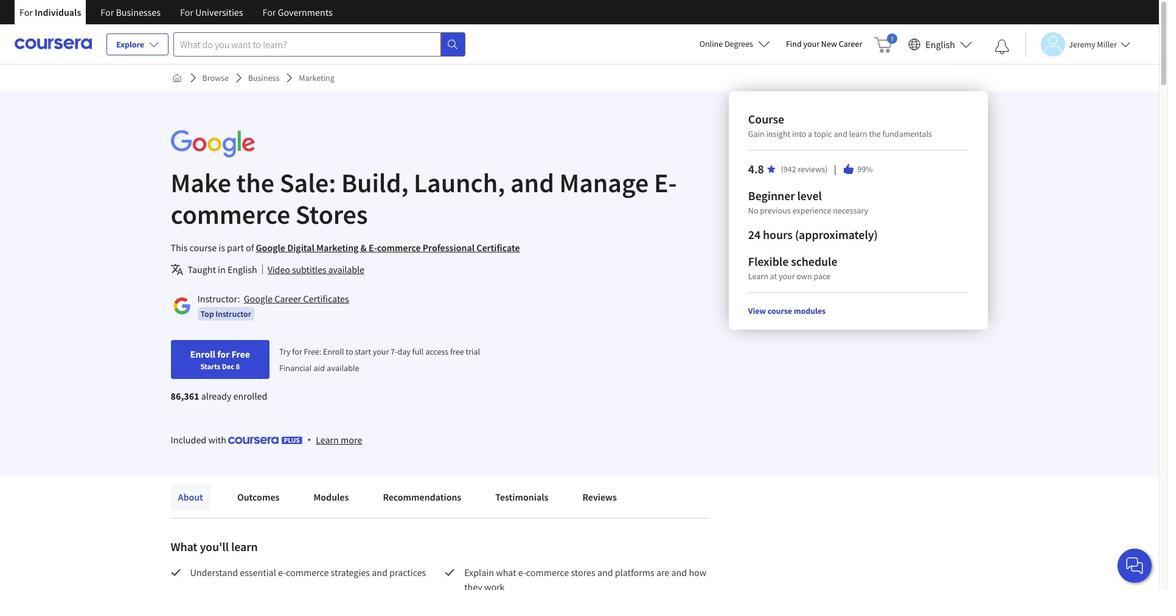 Task type: describe. For each thing, give the bounding box(es) containing it.
miller
[[1098, 39, 1118, 50]]

about link
[[171, 484, 211, 511]]

reviews
[[583, 491, 617, 503]]

this course is part of google digital marketing & e-commerce professional certificate
[[171, 242, 520, 254]]

manage
[[560, 166, 649, 200]]

platforms
[[615, 567, 655, 579]]

what
[[496, 567, 517, 579]]

e- for essential
[[278, 567, 286, 579]]

understand
[[190, 567, 238, 579]]

commerce left strategies on the bottom left
[[286, 567, 329, 579]]

reviews link
[[576, 484, 625, 511]]

for individuals
[[19, 6, 81, 18]]

taught in english
[[188, 264, 257, 276]]

(approximately)
[[795, 227, 878, 242]]

with
[[208, 434, 226, 446]]

modules
[[794, 306, 826, 317]]

included
[[171, 434, 207, 446]]

view
[[749, 306, 766, 317]]

build,
[[341, 166, 409, 200]]

e- inside make the sale: build, launch, and manage e- commerce stores
[[654, 166, 677, 200]]

taught
[[188, 264, 216, 276]]

google digital marketing & e-commerce professional certificate link
[[256, 242, 520, 254]]

flexible schedule learn at your own pace
[[749, 254, 838, 282]]

google inside instructor: google career certificates top instructor
[[244, 293, 273, 305]]

find
[[786, 38, 802, 49]]

recommendations
[[383, 491, 462, 503]]

experience
[[793, 205, 832, 216]]

1 vertical spatial english
[[228, 264, 257, 276]]

full
[[412, 346, 424, 357]]

available inside try for free: enroll to start your 7-day full access free trial financial aid available
[[327, 363, 360, 374]]

sale:
[[280, 166, 336, 200]]

online degrees
[[700, 38, 754, 49]]

browse
[[202, 72, 229, 83]]

launch,
[[414, 166, 505, 200]]

video subtitles available button
[[268, 262, 365, 277]]

pace
[[814, 271, 831, 282]]

•
[[308, 433, 311, 447]]

What do you want to learn? text field
[[174, 32, 441, 56]]

reviews)
[[798, 164, 828, 175]]

into
[[793, 128, 807, 139]]

jeremy
[[1070, 39, 1096, 50]]

4.8
[[749, 161, 764, 177]]

already
[[201, 390, 232, 402]]

video subtitles available
[[268, 264, 365, 276]]

your inside flexible schedule learn at your own pace
[[779, 271, 795, 282]]

for for businesses
[[101, 6, 114, 18]]

coursera image
[[15, 34, 92, 54]]

learn inside flexible schedule learn at your own pace
[[749, 271, 769, 282]]

learn more link
[[316, 433, 362, 447]]

and for understand essential e-commerce strategies and practices
[[372, 567, 388, 579]]

enrolled
[[234, 390, 267, 402]]

86,361
[[171, 390, 199, 402]]

your inside find your new career link
[[804, 38, 820, 49]]

part
[[227, 242, 244, 254]]

the inside the "course gain insight into a topic and learn the fundamentals"
[[870, 128, 881, 139]]

free:
[[304, 346, 322, 357]]

video
[[268, 264, 290, 276]]

for for governments
[[263, 6, 276, 18]]

digital
[[287, 242, 315, 254]]

for businesses
[[101, 6, 161, 18]]

99%
[[858, 164, 873, 175]]

universities
[[195, 6, 243, 18]]

insight
[[767, 128, 791, 139]]

1 vertical spatial learn
[[231, 539, 258, 555]]

individuals
[[35, 6, 81, 18]]

day
[[398, 346, 411, 357]]

&
[[361, 242, 367, 254]]

shopping cart: 1 item image
[[875, 33, 898, 53]]

try
[[279, 346, 291, 357]]

and for make the sale: build, launch, and manage e- commerce stores
[[511, 166, 554, 200]]

schedule
[[791, 254, 838, 269]]

beginner level no previous experience necessary
[[749, 188, 869, 216]]

course
[[749, 111, 785, 127]]

make the sale: build, launch, and manage e- commerce stores
[[171, 166, 677, 231]]

1 horizontal spatial career
[[839, 38, 863, 49]]

(942 reviews) |
[[781, 163, 838, 176]]

for universities
[[180, 6, 243, 18]]

outcomes
[[237, 491, 280, 503]]

for for enroll
[[217, 348, 230, 360]]

financial aid available button
[[279, 363, 360, 374]]

no
[[749, 205, 759, 216]]

commerce right &
[[377, 242, 421, 254]]

0 vertical spatial marketing
[[299, 72, 335, 83]]

level
[[798, 188, 822, 203]]

the inside make the sale: build, launch, and manage e- commerce stores
[[237, 166, 275, 200]]

explore
[[116, 39, 144, 50]]

topic
[[814, 128, 833, 139]]

about
[[178, 491, 203, 503]]

testimonials link
[[488, 484, 556, 511]]

this
[[171, 242, 188, 254]]



Task type: vqa. For each thing, say whether or not it's contained in the screenshot.
Information about difficulty level pre-requisites. icon
no



Task type: locate. For each thing, give the bounding box(es) containing it.
0 vertical spatial course
[[190, 242, 217, 254]]

0 horizontal spatial e-
[[369, 242, 377, 254]]

1 vertical spatial google
[[244, 293, 273, 305]]

business
[[248, 72, 280, 83]]

2 vertical spatial your
[[373, 346, 389, 357]]

essential
[[240, 567, 276, 579]]

modules link
[[306, 484, 356, 511]]

marketing left &
[[317, 242, 359, 254]]

3 for from the left
[[180, 6, 193, 18]]

for for individuals
[[19, 6, 33, 18]]

are
[[657, 567, 670, 579]]

necessary
[[833, 205, 869, 216]]

4 for from the left
[[263, 6, 276, 18]]

fundamentals
[[883, 128, 932, 139]]

and inside make the sale: build, launch, and manage e- commerce stores
[[511, 166, 554, 200]]

0 vertical spatial your
[[804, 38, 820, 49]]

0 horizontal spatial the
[[237, 166, 275, 200]]

instructor
[[216, 309, 251, 320]]

1 e- from the left
[[278, 567, 286, 579]]

certificates
[[303, 293, 349, 305]]

available inside button
[[328, 264, 365, 276]]

1 horizontal spatial e-
[[654, 166, 677, 200]]

what
[[171, 539, 198, 555]]

and for explain what e-commerce stores and platforms are and how they work
[[598, 567, 613, 579]]

explain
[[465, 567, 494, 579]]

commerce inside make the sale: build, launch, and manage e- commerce stores
[[171, 198, 290, 231]]

0 horizontal spatial e-
[[278, 567, 286, 579]]

0 horizontal spatial learn
[[231, 539, 258, 555]]

available down the this course is part of google digital marketing & e-commerce professional certificate
[[328, 264, 365, 276]]

flexible
[[749, 254, 789, 269]]

to
[[346, 346, 353, 357]]

financial
[[279, 363, 312, 374]]

None search field
[[174, 32, 466, 56]]

1 horizontal spatial course
[[768, 306, 793, 317]]

explain what e-commerce stores and platforms are and how they work
[[465, 567, 709, 590]]

e- right essential
[[278, 567, 286, 579]]

2 e- from the left
[[518, 567, 526, 579]]

0 horizontal spatial for
[[217, 348, 230, 360]]

career down video
[[275, 293, 301, 305]]

course right view
[[768, 306, 793, 317]]

google
[[256, 242, 285, 254], [244, 293, 273, 305]]

0 vertical spatial available
[[328, 264, 365, 276]]

outcomes link
[[230, 484, 287, 511]]

1 horizontal spatial learn
[[850, 128, 868, 139]]

beginner
[[749, 188, 795, 203]]

0 vertical spatial google
[[256, 242, 285, 254]]

new
[[822, 38, 838, 49]]

enroll inside enroll for free starts dec 8
[[190, 348, 216, 360]]

1 vertical spatial career
[[275, 293, 301, 305]]

• learn more
[[308, 433, 362, 447]]

learn inside the "course gain insight into a topic and learn the fundamentals"
[[850, 128, 868, 139]]

e- inside explain what e-commerce stores and platforms are and how they work
[[518, 567, 526, 579]]

of
[[246, 242, 254, 254]]

coursera plus image
[[228, 437, 303, 444]]

0 vertical spatial the
[[870, 128, 881, 139]]

learn right •
[[316, 434, 339, 446]]

aid
[[314, 363, 325, 374]]

trial
[[466, 346, 480, 357]]

0 vertical spatial learn
[[850, 128, 868, 139]]

learn inside • learn more
[[316, 434, 339, 446]]

google career certificates image
[[173, 297, 191, 315]]

explore button
[[107, 33, 169, 55]]

for left the businesses
[[101, 6, 114, 18]]

your left 7-
[[373, 346, 389, 357]]

starts
[[200, 362, 221, 371]]

1 horizontal spatial enroll
[[323, 346, 344, 357]]

make
[[171, 166, 231, 200]]

for inside try for free: enroll to start your 7-day full access free trial financial aid available
[[292, 346, 302, 357]]

english
[[926, 38, 956, 50], [228, 264, 257, 276]]

0 vertical spatial e-
[[654, 166, 677, 200]]

commerce left stores
[[526, 567, 569, 579]]

find your new career link
[[780, 37, 869, 52]]

commerce
[[171, 198, 290, 231], [377, 242, 421, 254], [286, 567, 329, 579], [526, 567, 569, 579]]

certificate
[[477, 242, 520, 254]]

0 horizontal spatial career
[[275, 293, 301, 305]]

available
[[328, 264, 365, 276], [327, 363, 360, 374]]

home image
[[172, 73, 182, 83]]

show notifications image
[[995, 40, 1010, 54]]

commerce inside explain what e-commerce stores and platforms are and how they work
[[526, 567, 569, 579]]

free
[[450, 346, 464, 357]]

enroll
[[323, 346, 344, 357], [190, 348, 216, 360]]

course
[[190, 242, 217, 254], [768, 306, 793, 317]]

2 for from the left
[[101, 6, 114, 18]]

8
[[236, 362, 240, 371]]

course for view
[[768, 306, 793, 317]]

1 vertical spatial the
[[237, 166, 275, 200]]

previous
[[760, 205, 791, 216]]

english right in
[[228, 264, 257, 276]]

1 horizontal spatial english
[[926, 38, 956, 50]]

businesses
[[116, 6, 161, 18]]

0 horizontal spatial your
[[373, 346, 389, 357]]

for for universities
[[180, 6, 193, 18]]

your inside try for free: enroll to start your 7-day full access free trial financial aid available
[[373, 346, 389, 357]]

2 horizontal spatial your
[[804, 38, 820, 49]]

learn up essential
[[231, 539, 258, 555]]

1 vertical spatial your
[[779, 271, 795, 282]]

your
[[804, 38, 820, 49], [779, 271, 795, 282], [373, 346, 389, 357]]

for governments
[[263, 6, 333, 18]]

learn left at
[[749, 271, 769, 282]]

0 horizontal spatial english
[[228, 264, 257, 276]]

for up dec
[[217, 348, 230, 360]]

enroll inside try for free: enroll to start your 7-day full access free trial financial aid available
[[323, 346, 344, 357]]

english right shopping cart: 1 item "icon"
[[926, 38, 956, 50]]

1 vertical spatial available
[[327, 363, 360, 374]]

try for free: enroll to start your 7-day full access free trial financial aid available
[[279, 346, 480, 374]]

google up instructor on the bottom of the page
[[244, 293, 273, 305]]

view course modules
[[749, 306, 826, 317]]

career
[[839, 38, 863, 49], [275, 293, 301, 305]]

enroll for free starts dec 8
[[190, 348, 250, 371]]

access
[[426, 346, 449, 357]]

google image
[[171, 130, 255, 158]]

marketing
[[299, 72, 335, 83], [317, 242, 359, 254]]

own
[[797, 271, 812, 282]]

your right find
[[804, 38, 820, 49]]

1 horizontal spatial your
[[779, 271, 795, 282]]

banner navigation
[[10, 0, 343, 33]]

0 vertical spatial english
[[926, 38, 956, 50]]

google right of
[[256, 242, 285, 254]]

1 vertical spatial marketing
[[317, 242, 359, 254]]

the left sale:
[[237, 166, 275, 200]]

at
[[770, 271, 777, 282]]

e- right what
[[518, 567, 526, 579]]

available down the to at bottom
[[327, 363, 360, 374]]

career inside instructor: google career certificates top instructor
[[275, 293, 301, 305]]

is
[[219, 242, 225, 254]]

0 vertical spatial career
[[839, 38, 863, 49]]

24
[[749, 227, 761, 242]]

0 horizontal spatial learn
[[316, 434, 339, 446]]

career right new
[[839, 38, 863, 49]]

recommendations link
[[376, 484, 469, 511]]

1 horizontal spatial the
[[870, 128, 881, 139]]

1 for from the left
[[19, 6, 33, 18]]

learn right topic at the right top of page
[[850, 128, 868, 139]]

commerce up part
[[171, 198, 290, 231]]

marketing down what do you want to learn? text box
[[299, 72, 335, 83]]

1 vertical spatial learn
[[316, 434, 339, 446]]

1 vertical spatial e-
[[369, 242, 377, 254]]

24 hours (approximately)
[[749, 227, 878, 242]]

start
[[355, 346, 371, 357]]

strategies
[[331, 567, 370, 579]]

hours
[[763, 227, 793, 242]]

chat with us image
[[1126, 556, 1145, 576]]

0 horizontal spatial course
[[190, 242, 217, 254]]

enroll up 'starts'
[[190, 348, 216, 360]]

you'll
[[200, 539, 229, 555]]

course left the is
[[190, 242, 217, 254]]

instructor: google career certificates top instructor
[[198, 293, 349, 320]]

1 vertical spatial course
[[768, 306, 793, 317]]

1 horizontal spatial e-
[[518, 567, 526, 579]]

and inside the "course gain insight into a topic and learn the fundamentals"
[[834, 128, 848, 139]]

free
[[232, 348, 250, 360]]

1 horizontal spatial for
[[292, 346, 302, 357]]

0 vertical spatial learn
[[749, 271, 769, 282]]

instructor:
[[198, 293, 240, 305]]

a
[[808, 128, 813, 139]]

for left "universities"
[[180, 6, 193, 18]]

1 horizontal spatial learn
[[749, 271, 769, 282]]

top
[[201, 309, 214, 320]]

browse link
[[198, 67, 234, 89]]

degrees
[[725, 38, 754, 49]]

for
[[292, 346, 302, 357], [217, 348, 230, 360]]

modules
[[314, 491, 349, 503]]

what you'll learn
[[171, 539, 258, 555]]

stores
[[571, 567, 596, 579]]

your right at
[[779, 271, 795, 282]]

enroll left the to at bottom
[[323, 346, 344, 357]]

0 horizontal spatial enroll
[[190, 348, 216, 360]]

e- for what
[[518, 567, 526, 579]]

86,361 already enrolled
[[171, 390, 267, 402]]

|
[[833, 163, 838, 176]]

course for this
[[190, 242, 217, 254]]

english button
[[904, 24, 978, 64]]

for left individuals
[[19, 6, 33, 18]]

english inside button
[[926, 38, 956, 50]]

for inside enroll for free starts dec 8
[[217, 348, 230, 360]]

for right "try"
[[292, 346, 302, 357]]

for for try
[[292, 346, 302, 357]]

the left fundamentals
[[870, 128, 881, 139]]

jeremy miller button
[[1026, 32, 1131, 56]]

for left governments
[[263, 6, 276, 18]]

jeremy miller
[[1070, 39, 1118, 50]]



